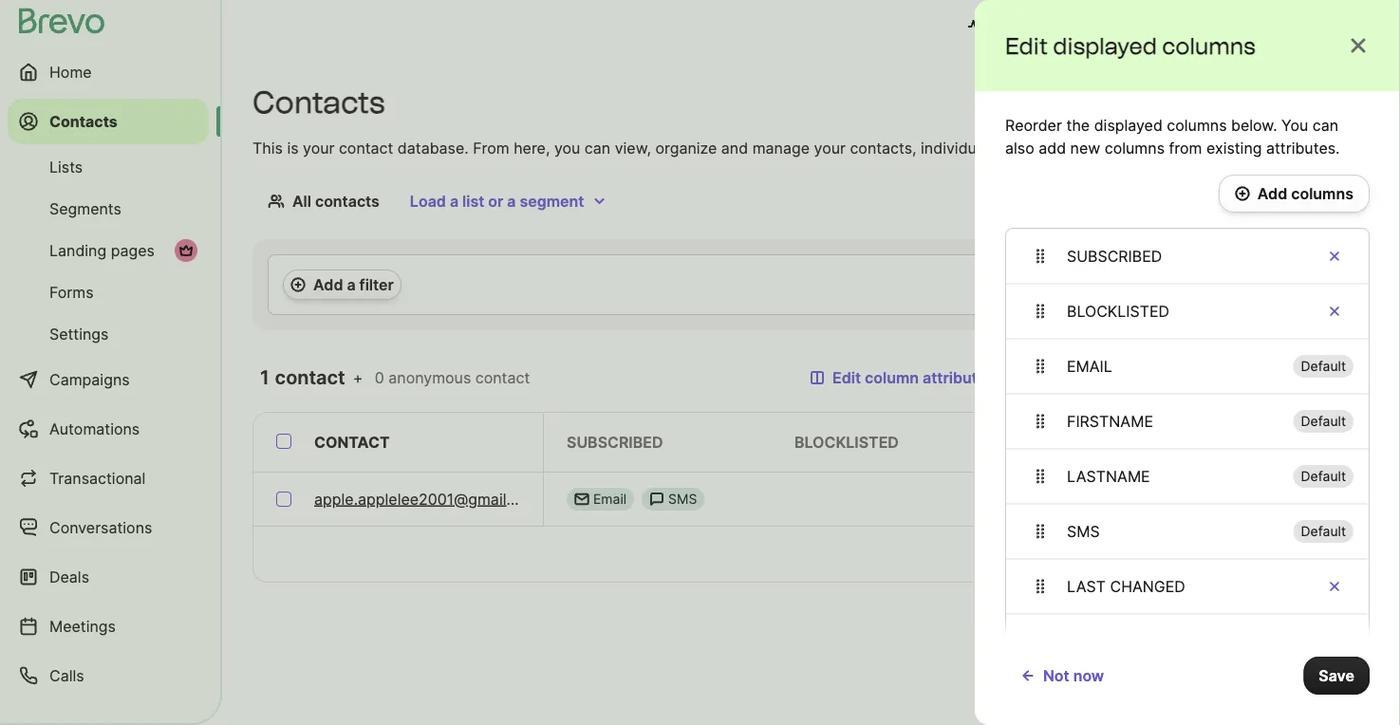 Task type: locate. For each thing, give the bounding box(es) containing it.
add left 'filter'
[[313, 275, 343, 294]]

this
[[253, 139, 283, 157]]

edit for edit column attributes
[[833, 368, 862, 387]]

campaigns
[[49, 370, 130, 389]]

add down reorder
[[1039, 139, 1067, 157]]

usage
[[991, 17, 1038, 36]]

or left as
[[1006, 139, 1020, 157]]

is
[[287, 139, 299, 157]]

blocklisted
[[1067, 302, 1170, 321], [795, 433, 899, 452]]

segments
[[49, 199, 121, 218]]

1 horizontal spatial add
[[1258, 184, 1288, 203]]

1 vertical spatial add
[[313, 275, 343, 294]]

1 inside button
[[1304, 545, 1312, 564]]

and
[[1042, 17, 1069, 36], [722, 139, 749, 157]]

transactional link
[[8, 456, 209, 501]]

contacts
[[315, 192, 380, 210]]

displayed up the
[[1054, 32, 1157, 59]]

now
[[1074, 667, 1105, 685]]

0 vertical spatial subscribed
[[1067, 247, 1163, 265]]

1 vertical spatial subscribed
[[567, 433, 663, 452]]

apple.applelee2001@gmail.com for apple.applelee2001@gmail.com
[[314, 490, 542, 509]]

1 vertical spatial edit
[[833, 368, 862, 387]]

apple.applelee2001@gmail.com down contact
[[314, 490, 542, 509]]

default for firstname
[[1302, 414, 1347, 430]]

edit inside edit column attributes button
[[833, 368, 862, 387]]

&
[[1216, 687, 1226, 705]]

2 default from the top
[[1302, 414, 1347, 430]]

1 horizontal spatial apple.applelee2001@gmail.com
[[1023, 490, 1250, 509]]

1 horizontal spatial can
[[1313, 116, 1339, 134]]

firstname up lastname
[[1067, 412, 1154, 431]]

columns
[[1163, 32, 1256, 59], [1168, 116, 1228, 134], [1105, 139, 1165, 157], [1292, 184, 1354, 203]]

1 vertical spatial can
[[585, 139, 611, 157]]

apple.applelee2001@gmail.com apple
[[1023, 490, 1292, 509]]

add for add a filter
[[313, 275, 343, 294]]

or
[[1006, 139, 1020, 157], [488, 192, 504, 210]]

a inside "add a filter" 'button'
[[347, 275, 356, 294]]

apple.applelee2001@gmail.com for apple.applelee2001@gmail.com apple
[[1023, 490, 1250, 509]]

4 default from the top
[[1302, 524, 1347, 540]]

load a list or a segment button
[[395, 182, 622, 220]]

database.
[[398, 139, 469, 157]]

1 horizontal spatial firstname
[[1251, 433, 1339, 452]]

1 default from the top
[[1302, 359, 1347, 375]]

blocklisted down column
[[795, 433, 899, 452]]

email
[[1067, 357, 1113, 376], [1023, 433, 1070, 452]]

0 horizontal spatial or
[[488, 192, 504, 210]]

edit displayed columns
[[1006, 32, 1256, 59]]

meetings link
[[8, 604, 209, 650]]

edit for edit & add attributes
[[1185, 687, 1212, 705]]

displayed
[[1054, 32, 1157, 59], [1095, 116, 1163, 134]]

add
[[1039, 139, 1067, 157], [1230, 687, 1258, 705]]

left___c25ys image
[[650, 492, 665, 507]]

sms right left___c25ys image
[[669, 491, 697, 508]]

load a list or a segment
[[410, 192, 584, 210]]

blocklisted down subscribed button
[[1067, 302, 1170, 321]]

not
[[1044, 667, 1070, 685]]

1 horizontal spatial subscribed
[[1067, 247, 1163, 265]]

displayed up the "new"
[[1095, 116, 1163, 134]]

all
[[293, 192, 311, 210]]

contacts up lists
[[49, 112, 118, 131]]

0 horizontal spatial attributes
[[923, 368, 995, 387]]

1 horizontal spatial blocklisted
[[1067, 302, 1170, 321]]

blocklisted inside button
[[1067, 302, 1170, 321]]

can
[[1313, 116, 1339, 134], [585, 139, 611, 157]]

contacts,
[[850, 139, 917, 157]]

0 vertical spatial attributes
[[923, 368, 995, 387]]

1 horizontal spatial your
[[814, 139, 846, 157]]

0 vertical spatial and
[[1042, 17, 1069, 36]]

edit left &
[[1185, 687, 1212, 705]]

2 horizontal spatial edit
[[1185, 687, 1212, 705]]

sms inside edit displayed columns dialog
[[1067, 522, 1100, 541]]

0 vertical spatial email
[[1067, 357, 1113, 376]]

displayed inside reorder the displayed columns below. you can also add new columns from existing attributes.
[[1095, 116, 1163, 134]]

2 vertical spatial edit
[[1185, 687, 1212, 705]]

1 vertical spatial firstname
[[1251, 433, 1339, 452]]

1 horizontal spatial edit
[[1006, 32, 1048, 59]]

1 vertical spatial and
[[722, 139, 749, 157]]

0 horizontal spatial add
[[1039, 139, 1067, 157]]

contact inside "1 contact + 0 anonymous contact"
[[476, 368, 530, 387]]

apple.applelee2001@gmail.com link
[[314, 488, 542, 511]]

forms
[[49, 283, 94, 302]]

1 horizontal spatial attributes
[[1262, 687, 1332, 705]]

0 horizontal spatial firstname
[[1067, 412, 1154, 431]]

email inside edit displayed columns dialog
[[1067, 357, 1113, 376]]

2 apple.applelee2001@gmail.com from the left
[[1023, 490, 1250, 509]]

0 horizontal spatial contacts
[[49, 112, 118, 131]]

individually
[[921, 139, 1001, 157]]

edit & add attributes
[[1185, 687, 1332, 705]]

0 horizontal spatial your
[[303, 139, 335, 157]]

as
[[1025, 139, 1041, 157]]

subscribed up blocklisted button at the top right of the page
[[1067, 247, 1163, 265]]

1 apple.applelee2001@gmail.com from the left
[[314, 490, 542, 509]]

0 vertical spatial add
[[1039, 139, 1067, 157]]

apple.applelee2001@gmail.com
[[314, 490, 542, 509], [1023, 490, 1250, 509]]

0 vertical spatial can
[[1313, 116, 1339, 134]]

columns down attributes.
[[1292, 184, 1354, 203]]

you
[[555, 139, 581, 157]]

0 vertical spatial add
[[1258, 184, 1288, 203]]

of
[[1221, 545, 1236, 564]]

add columns button
[[1219, 175, 1370, 213]]

add for add columns
[[1258, 184, 1288, 203]]

attributes
[[923, 368, 995, 387], [1262, 687, 1332, 705]]

0 horizontal spatial subscribed
[[567, 433, 663, 452]]

your
[[303, 139, 335, 157], [814, 139, 846, 157]]

0 horizontal spatial can
[[585, 139, 611, 157]]

can right the you
[[1313, 116, 1339, 134]]

group.
[[1058, 139, 1104, 157]]

or right list
[[488, 192, 504, 210]]

subscribed up the email
[[567, 433, 663, 452]]

0 horizontal spatial edit
[[833, 368, 862, 387]]

1 vertical spatial attributes
[[1262, 687, 1332, 705]]

3 default from the top
[[1302, 469, 1347, 485]]

a left 'filter'
[[347, 275, 356, 294]]

view,
[[615, 139, 651, 157]]

contacts
[[253, 84, 385, 121], [49, 112, 118, 131]]

0 horizontal spatial add
[[313, 275, 343, 294]]

edit inside 'edit & add attributes' link
[[1185, 687, 1212, 705]]

and left manage
[[722, 139, 749, 157]]

1 horizontal spatial sms
[[1067, 522, 1100, 541]]

sms up page
[[1067, 522, 1100, 541]]

1 vertical spatial or
[[488, 192, 504, 210]]

20
[[1104, 545, 1123, 564]]

can right you
[[585, 139, 611, 157]]

0 horizontal spatial apple.applelee2001@gmail.com
[[314, 490, 542, 509]]

your right is
[[303, 139, 335, 157]]

edit left column
[[833, 368, 862, 387]]

Search by name, email or phone number search field
[[1018, 359, 1370, 397]]

and left plan
[[1042, 17, 1069, 36]]

add inside "button"
[[1258, 184, 1288, 203]]

existing
[[1207, 139, 1263, 157]]

edit left plan
[[1006, 32, 1048, 59]]

firstname
[[1067, 412, 1154, 431], [1251, 433, 1339, 452]]

1 horizontal spatial or
[[1006, 139, 1020, 157]]

below.
[[1232, 116, 1278, 134]]

can inside reorder the displayed columns below. you can also add new columns from existing attributes.
[[1313, 116, 1339, 134]]

your right manage
[[814, 139, 846, 157]]

add columns
[[1258, 184, 1354, 203]]

add right &
[[1230, 687, 1258, 705]]

campaigns link
[[8, 357, 209, 403]]

1 your from the left
[[303, 139, 335, 157]]

contact
[[339, 139, 394, 157], [275, 366, 345, 389], [476, 368, 530, 387]]

attributes right column
[[923, 368, 995, 387]]

column
[[865, 368, 919, 387]]

columns right the "new"
[[1105, 139, 1165, 157]]

default for sms
[[1302, 524, 1347, 540]]

firstname up the apple
[[1251, 433, 1339, 452]]

0 vertical spatial edit
[[1006, 32, 1048, 59]]

1 horizontal spatial and
[[1042, 17, 1069, 36]]

0 vertical spatial blocklisted
[[1067, 302, 1170, 321]]

1 vertical spatial add
[[1230, 687, 1258, 705]]

0 horizontal spatial blocklisted
[[795, 433, 899, 452]]

from
[[1170, 139, 1203, 157]]

apple.applelee2001@gmail.com down lastname
[[1023, 490, 1250, 509]]

1 contact + 0 anonymous contact
[[260, 366, 530, 389]]

0 horizontal spatial sms
[[669, 491, 697, 508]]

save button
[[1304, 657, 1370, 695]]

add down attributes.
[[1258, 184, 1288, 203]]

1 vertical spatial sms
[[1067, 522, 1100, 541]]

contacts up is
[[253, 84, 385, 121]]

0 vertical spatial firstname
[[1067, 412, 1154, 431]]

contact right anonymous
[[476, 368, 530, 387]]

page
[[1053, 545, 1089, 564]]

add inside 'button'
[[313, 275, 343, 294]]

1 vertical spatial displayed
[[1095, 116, 1163, 134]]

landing
[[49, 241, 107, 260]]

landing pages
[[49, 241, 155, 260]]

subscribed inside button
[[1067, 247, 1163, 265]]

columns up below.
[[1163, 32, 1256, 59]]

columns up from
[[1168, 116, 1228, 134]]

1 vertical spatial blocklisted
[[795, 433, 899, 452]]

attributes down save
[[1262, 687, 1332, 705]]

blocklisted button
[[1007, 284, 1369, 339]]

add
[[1258, 184, 1288, 203], [313, 275, 343, 294]]

a
[[1045, 139, 1054, 157], [450, 192, 459, 210], [507, 192, 516, 210], [347, 275, 356, 294]]

left___rvooi image
[[179, 243, 194, 258]]



Task type: describe. For each thing, give the bounding box(es) containing it.
from
[[473, 139, 510, 157]]

default for email
[[1302, 359, 1347, 375]]

last
[[1067, 577, 1106, 596]]

not now button
[[1006, 657, 1120, 695]]

contacts link
[[8, 99, 209, 144]]

lists
[[49, 158, 83, 176]]

+
[[353, 368, 363, 387]]

home link
[[8, 49, 209, 95]]

not now
[[1044, 667, 1105, 685]]

0
[[375, 368, 384, 387]]

usage and plan button
[[953, 8, 1120, 46]]

automations link
[[8, 406, 209, 452]]

forms link
[[8, 274, 209, 312]]

lastname
[[1067, 467, 1151, 486]]

deals
[[49, 568, 89, 586]]

plan
[[1073, 17, 1105, 36]]

default for lastname
[[1302, 469, 1347, 485]]

a right list
[[507, 192, 516, 210]]

contact
[[314, 433, 390, 452]]

1-1 of 1
[[1195, 545, 1247, 564]]

1 horizontal spatial contacts
[[253, 84, 385, 121]]

usage and plan
[[991, 17, 1105, 36]]

reorder
[[1006, 116, 1063, 134]]

per
[[1025, 545, 1048, 564]]

rows per page
[[982, 545, 1089, 564]]

all contacts
[[293, 192, 380, 210]]

add inside reorder the displayed columns below. you can also add new columns from existing attributes.
[[1039, 139, 1067, 157]]

load
[[410, 192, 446, 210]]

conversations
[[49, 519, 152, 537]]

a right as
[[1045, 139, 1054, 157]]

1-
[[1195, 545, 1210, 564]]

rows
[[982, 545, 1020, 564]]

automations
[[49, 420, 140, 438]]

0 horizontal spatial and
[[722, 139, 749, 157]]

calls link
[[8, 653, 209, 699]]

deals link
[[8, 555, 209, 600]]

1 vertical spatial email
[[1023, 433, 1070, 452]]

reorder the displayed columns below. you can also add new columns from existing attributes.
[[1006, 116, 1341, 157]]

also
[[1006, 139, 1035, 157]]

last changed button
[[1007, 559, 1369, 614]]

calls
[[49, 667, 84, 685]]

edit displayed columns dialog
[[975, 0, 1401, 726]]

here,
[[514, 139, 550, 157]]

1 button
[[1300, 541, 1315, 568]]

or inside button
[[488, 192, 504, 210]]

contact left +
[[275, 366, 345, 389]]

apple
[[1251, 490, 1292, 509]]

attributes inside button
[[923, 368, 995, 387]]

anonymous
[[389, 368, 471, 387]]

meetings
[[49, 617, 116, 636]]

columns inside add columns "button"
[[1292, 184, 1354, 203]]

the
[[1067, 116, 1090, 134]]

edit for edit displayed columns
[[1006, 32, 1048, 59]]

filter
[[360, 275, 394, 294]]

firstname inside edit displayed columns dialog
[[1067, 412, 1154, 431]]

contact up the contacts
[[339, 139, 394, 157]]

edit column attributes
[[833, 368, 995, 387]]

left___c25ys image
[[575, 492, 590, 507]]

attributes.
[[1267, 139, 1341, 157]]

settings
[[49, 325, 109, 343]]

segments link
[[8, 190, 209, 228]]

home
[[49, 63, 92, 81]]

conversations link
[[8, 505, 209, 551]]

lists link
[[8, 148, 209, 186]]

organize
[[656, 139, 717, 157]]

new
[[1071, 139, 1101, 157]]

this is your contact database. from here, you can view, organize and manage your contacts, individually or as a group.
[[253, 139, 1104, 157]]

2 your from the left
[[814, 139, 846, 157]]

email
[[594, 491, 627, 508]]

you
[[1282, 116, 1309, 134]]

segment
[[520, 192, 584, 210]]

landing pages link
[[8, 232, 209, 270]]

manage
[[753, 139, 810, 157]]

last changed
[[1067, 577, 1186, 596]]

pages
[[111, 241, 155, 260]]

list
[[463, 192, 485, 210]]

attributes inside edit displayed columns dialog
[[1262, 687, 1332, 705]]

0 vertical spatial or
[[1006, 139, 1020, 157]]

changed
[[1111, 577, 1186, 596]]

transactional
[[49, 469, 146, 488]]

edit & add attributes link
[[1185, 685, 1354, 708]]

edit column attributes button
[[795, 359, 1011, 397]]

add a filter button
[[283, 270, 402, 300]]

add a filter
[[313, 275, 394, 294]]

0 vertical spatial displayed
[[1054, 32, 1157, 59]]

subscribed button
[[1007, 229, 1369, 284]]

1 horizontal spatial add
[[1230, 687, 1258, 705]]

20 button
[[1096, 536, 1165, 574]]

and inside button
[[1042, 17, 1069, 36]]

a left list
[[450, 192, 459, 210]]

save
[[1319, 667, 1355, 685]]

0 vertical spatial sms
[[669, 491, 697, 508]]

settings link
[[8, 315, 209, 353]]



Task type: vqa. For each thing, say whether or not it's contained in the screenshot.
the left to
no



